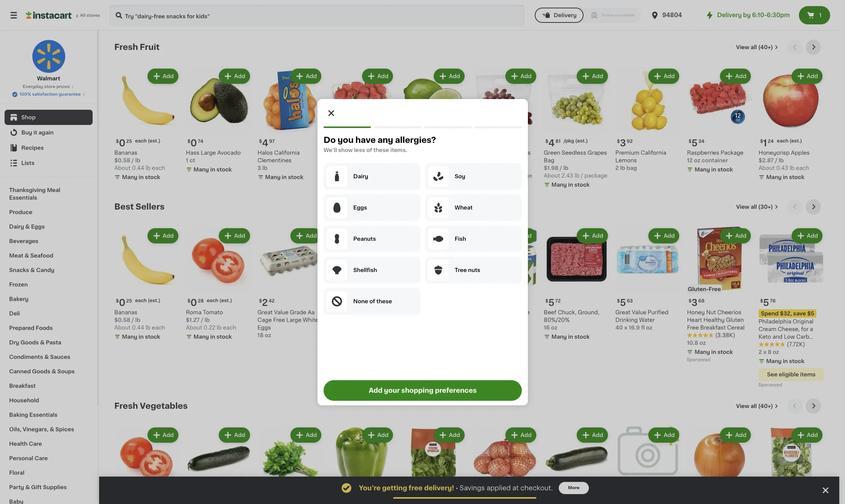 Task type: describe. For each thing, give the bounding box(es) containing it.
about down $ 0 25
[[114, 165, 131, 171]]

these inside do you have any allergies? we'll show less of these items.
[[373, 147, 389, 153]]

$ inside the $ 1 24
[[760, 139, 763, 144]]

cheese,
[[778, 327, 800, 332]]

& left spices
[[50, 427, 54, 432]]

carb
[[797, 334, 810, 340]]

1 vertical spatial essentials
[[29, 413, 57, 418]]

eligible
[[779, 372, 799, 377]]

view all (40+) button for fresh vegetables
[[733, 399, 782, 414]]

& left "soups"
[[52, 369, 56, 374]]

spend for spend $32, save $5
[[761, 311, 779, 316]]

condiments & sauces
[[9, 355, 70, 360]]

gluten-
[[688, 287, 709, 292]]

72 for 5
[[555, 299, 561, 303]]

treatment tracker modal dialog
[[99, 477, 840, 504]]

lists link
[[5, 156, 93, 171]]

25 for $ 0 25
[[126, 139, 132, 144]]

bounty select-a-size paper towels
[[472, 310, 530, 323]]

stock down green seedless grapes bag $1.98 / lb about 2.43 lb / package
[[575, 182, 590, 188]]

about inside roma tomato $1.27 / lb about 0.22 lb each
[[186, 325, 202, 330]]

$5.23 per package (estimated) element
[[472, 136, 538, 149]]

many down '$ 0 25 each (est.)' on the left bottom
[[122, 334, 137, 340]]

pasta
[[46, 340, 61, 345]]

76
[[770, 299, 776, 303]]

value for 2
[[274, 310, 289, 315]]

add your shopping preferences element
[[317, 99, 528, 405]]

free
[[409, 485, 423, 491]]

save for $32,
[[793, 311, 806, 316]]

delivery button
[[535, 8, 584, 23]]

cream
[[759, 327, 777, 332]]

free inside the great value grade aa cage free large white eggs 18 oz
[[273, 317, 285, 323]]

delivery for delivery by 6:10-6:30pm
[[717, 12, 742, 18]]

16 inside beef chuck, ground, 80%/20% 16 oz
[[544, 325, 550, 330]]

/ down '$ 0 25 each (est.)' on the left bottom
[[132, 317, 134, 323]]

oz inside the strawberries 16 oz container
[[336, 158, 343, 163]]

floral
[[9, 471, 24, 476]]

goods for canned
[[32, 369, 50, 374]]

and
[[773, 334, 783, 340]]

$ 4 81 /pkg (est.)
[[546, 139, 588, 147]]

many down the 10.8 oz
[[695, 349, 710, 355]]

bakery
[[9, 297, 28, 302]]

care for health care
[[29, 442, 42, 447]]

deli
[[9, 311, 20, 316]]

nuts
[[468, 267, 480, 273]]

40
[[616, 325, 623, 330]]

wheat
[[455, 205, 473, 210]]

checkout.
[[521, 485, 553, 491]]

in down the 'container'
[[712, 167, 716, 172]]

heart
[[687, 317, 702, 323]]

& left sauces
[[44, 355, 49, 360]]

0.44 for each (est.)
[[132, 325, 144, 330]]

meat & seafood link
[[5, 249, 93, 263]]

25 for $ 0 25 each (est.)
[[126, 299, 132, 303]]

stock inside lime 42 1 each many in stock
[[431, 167, 447, 172]]

less
[[354, 147, 365, 153]]

stock down roma tomato $1.27 / lb about 0.22 lb each
[[217, 334, 232, 340]]

0 vertical spatial free
[[709, 287, 721, 292]]

view all (40+) button for fresh fruit
[[733, 40, 782, 55]]

prepared foods
[[9, 326, 53, 331]]

34
[[699, 139, 705, 144]]

view all (40+) for vegetables
[[736, 404, 773, 409]]

dry goods & pasta
[[9, 340, 61, 345]]

condiments
[[9, 355, 43, 360]]

halos
[[258, 150, 273, 155]]

& left candy
[[30, 268, 35, 273]]

bakery link
[[5, 292, 93, 307]]

/ right 2.43
[[581, 173, 583, 178]]

in down the (3.38k)
[[712, 349, 716, 355]]

(est.) inside $ 0 28 each (est.)
[[220, 298, 232, 303]]

0 horizontal spatial breakfast
[[9, 384, 36, 389]]

74
[[198, 139, 203, 144]]

92 for premium california lemons
[[627, 139, 633, 144]]

(40+) for fresh vegetables
[[758, 404, 773, 409]]

many down 2.43
[[552, 182, 567, 188]]

care for personal care
[[35, 456, 48, 461]]

many in stock up eligible
[[766, 359, 805, 364]]

$ inside $ 3 68
[[689, 299, 692, 303]]

many in stock inside the product group
[[766, 175, 805, 180]]

in down 0.22
[[210, 334, 215, 340]]

add inside the product group
[[807, 74, 818, 79]]

92 for thomas' original english muffins
[[341, 299, 347, 303]]

$ 0 25 each (est.)
[[116, 298, 160, 307]]

$20,
[[422, 311, 434, 316]]

cereal
[[727, 325, 745, 330]]

all for 1
[[751, 45, 757, 50]]

3 all from the top
[[751, 404, 757, 409]]

each (est.) for 1
[[777, 139, 802, 143]]

many down ct
[[194, 167, 209, 172]]

many in stock down hass large avocado 1 ct
[[194, 167, 232, 172]]

stock up see eligible items button
[[789, 359, 805, 364]]

3 for premium california lemons
[[620, 139, 626, 147]]

many in stock up best sellers
[[122, 175, 160, 180]]

soy
[[455, 174, 465, 179]]

many down 80%/20%
[[552, 334, 567, 340]]

57
[[483, 498, 489, 503]]

service type group
[[535, 8, 641, 23]]

97
[[269, 139, 275, 144]]

each inside honeycrisp apples $2.87 / lb about 0.43 lb each
[[796, 165, 809, 171]]

18
[[258, 333, 264, 338]]

in down halos california clementines 3 lb on the left top of the page
[[282, 175, 287, 180]]

bananas $0.58 / lb about 0.44 lb each for 0
[[114, 150, 165, 171]]

each inside $1.24 each (estimated) element
[[777, 139, 789, 143]]

it
[[33, 130, 37, 135]]

great value grade aa cage free large white eggs 18 oz
[[258, 310, 319, 338]]

peanuts
[[353, 236, 376, 242]]

2 inside premium california lemons 2 lb bag
[[616, 165, 619, 171]]

california for halos california clementines 3 lb
[[274, 150, 300, 155]]

1 vertical spatial 28
[[412, 498, 418, 503]]

stock up sellers
[[145, 175, 160, 180]]

beverages
[[9, 239, 38, 244]]

none of these
[[353, 299, 392, 304]]

/pkg
[[564, 139, 574, 143]]

in down hass large avocado 1 ct
[[210, 167, 215, 172]]

$ inside the $ 5 63
[[617, 299, 620, 303]]

5 for $ 5 76
[[763, 298, 769, 307]]

stock down hass large avocado 1 ct
[[217, 167, 232, 172]]

household
[[9, 398, 39, 403]]

add your shopping preferences button
[[324, 380, 522, 401]]

at
[[513, 485, 519, 491]]

foods
[[36, 326, 53, 331]]

eggs inside the great value grade aa cage free large white eggs 18 oz
[[258, 325, 271, 330]]

beef chuck, ground, 80%/20% 16 oz
[[544, 310, 600, 330]]

delivery by 6:10-6:30pm
[[717, 12, 790, 18]]

1 vertical spatial of
[[369, 299, 375, 304]]

many down 8
[[766, 359, 782, 364]]

dry
[[9, 340, 19, 345]]

bananas for each (est.)
[[114, 310, 137, 315]]

raspberries package 12 oz container
[[687, 150, 744, 163]]

view all (30+) button
[[733, 199, 782, 215]]

$0.58 for each (est.)
[[114, 317, 130, 323]]

purified
[[648, 310, 669, 315]]

sun
[[472, 150, 483, 155]]

in up best sellers
[[139, 175, 144, 180]]

oz inside the great value grade aa cage free large white eggs 18 oz
[[265, 333, 271, 338]]

12
[[687, 158, 693, 163]]

many down clementines
[[265, 175, 281, 180]]

party & gift supplies link
[[5, 480, 93, 495]]

5 for $ 5 34
[[692, 139, 698, 147]]

about inside green seedless grapes bag $1.98 / lb about 2.43 lb / package
[[544, 173, 560, 178]]

& left pasta
[[40, 340, 45, 345]]

many in stock down the 10.8 oz
[[695, 349, 733, 355]]

container
[[344, 158, 371, 163]]

beef
[[544, 310, 557, 315]]

2 vertical spatial sponsored badge image
[[759, 383, 782, 388]]

your
[[384, 388, 400, 394]]

deli link
[[5, 307, 93, 321]]

in down 2.43
[[568, 182, 573, 188]]

many in stock down the 'container'
[[695, 167, 733, 172]]

in down beef chuck, ground, 80%/20% 16 oz
[[568, 334, 573, 340]]

/ right 2.4
[[506, 173, 508, 178]]

$0.28 each (estimated) element
[[186, 295, 251, 309]]

3 inside halos california clementines 3 lb
[[258, 165, 261, 171]]

$ inside '$ 5 34'
[[689, 139, 692, 144]]

gift
[[31, 485, 42, 490]]

0 for $ 0 74
[[191, 139, 197, 147]]

in down 0.43
[[783, 175, 788, 180]]

each inside $ 0 28 each (est.)
[[207, 298, 218, 303]]

many inside lime 42 1 each many in stock
[[408, 167, 424, 172]]

baking
[[9, 413, 28, 418]]

& up beverages
[[25, 224, 30, 230]]

many down 0.43
[[766, 175, 782, 180]]

add your shopping preferences
[[369, 388, 477, 394]]

0 for $ 0 25
[[119, 139, 125, 147]]

/ right $1.98
[[560, 165, 562, 171]]

in inside lime 42 1 each many in stock
[[425, 167, 430, 172]]

1 vertical spatial these
[[376, 299, 392, 304]]

stock down halos california clementines 3 lb on the left top of the page
[[288, 175, 303, 180]]

goods for dry
[[20, 340, 39, 345]]

many in stock down halos california clementines 3 lb on the left top of the page
[[265, 175, 303, 180]]

bag
[[544, 158, 555, 163]]

halos california clementines 3 lb
[[258, 150, 300, 171]]

store
[[44, 85, 55, 89]]

$ inside $ 5 76
[[760, 299, 763, 303]]

3 for honey nut cheerios heart healthy gluten free breakfast cereal
[[692, 298, 698, 307]]

& inside "link"
[[25, 485, 30, 490]]

cheerios
[[718, 310, 742, 315]]

view for 1
[[736, 45, 750, 50]]

24
[[768, 139, 774, 144]]

premium california lemons 2 lb bag
[[616, 150, 666, 171]]

•
[[456, 485, 458, 491]]

produce
[[9, 210, 32, 215]]

72 for 2
[[340, 139, 346, 144]]

water
[[639, 317, 655, 323]]

items
[[800, 372, 816, 377]]

fresh vegetables
[[114, 402, 188, 410]]

snacks
[[9, 268, 29, 273]]

5 for $ 5 63
[[620, 298, 626, 307]]

bananas $0.58 / lb about 0.44 lb each for each (est.)
[[114, 310, 165, 330]]

none
[[353, 299, 368, 304]]

large inside the great value grade aa cage free large white eggs 18 oz
[[286, 317, 302, 323]]

each inside '$ 0 25 each (est.)'
[[135, 298, 147, 303]]

of inside do you have any allergies? we'll show less of these items.
[[366, 147, 372, 153]]

28 inside $ 0 28 each (est.)
[[198, 299, 204, 303]]

in down '$ 0 25 each (est.)' on the left bottom
[[139, 334, 144, 340]]

oz right the 10.8
[[700, 340, 706, 346]]

bounty
[[472, 310, 492, 315]]

lime
[[401, 150, 414, 155]]

$ inside $ 0 25
[[116, 139, 119, 144]]

california for premium california lemons 2 lb bag
[[641, 150, 666, 155]]

$ inside $ 2 72
[[331, 139, 334, 144]]

honeycrisp apples $2.87 / lb about 0.43 lb each
[[759, 150, 810, 171]]

$ inside '$ 4 97'
[[259, 139, 262, 144]]

stock down the (3.38k)
[[718, 349, 733, 355]]

(est.) inside $0.87 each (estimated) element
[[577, 498, 590, 502]]

in up eligible
[[783, 359, 788, 364]]

$4.81 per package (estimated) element
[[544, 136, 610, 149]]

save for $20,
[[436, 311, 448, 316]]

lime 42 1 each many in stock
[[401, 150, 447, 172]]

all stores
[[80, 13, 100, 18]]

cage
[[258, 317, 272, 323]]

oz inside raspberries package 12 oz container
[[694, 158, 701, 163]]

buy it again
[[21, 130, 54, 135]]

stock down '$ 0 25 each (est.)' on the left bottom
[[145, 334, 160, 340]]

about down '$ 0 25 each (est.)' on the left bottom
[[114, 325, 131, 330]]

each inside roma tomato $1.27 / lb about 0.22 lb each
[[223, 325, 236, 330]]

$1.98
[[544, 165, 559, 171]]

great for 2
[[258, 310, 273, 315]]

1 inside hass large avocado 1 ct
[[186, 158, 188, 163]]

best
[[114, 203, 134, 211]]



Task type: locate. For each thing, give the bounding box(es) containing it.
42 right lime
[[415, 150, 422, 155]]

$22.18 element
[[472, 295, 538, 309]]

0 for $ 0 25 each (est.)
[[119, 298, 125, 307]]

add button inside the product group
[[793, 69, 822, 83]]

seedless inside green seedless grapes bag $1.98 / lb about 2.43 lb / package
[[562, 150, 586, 155]]

1 horizontal spatial x
[[763, 349, 767, 355]]

gluten-free
[[688, 287, 721, 292]]

1 inside button
[[820, 13, 822, 18]]

2 california from the left
[[641, 150, 666, 155]]

$5 inside spend $20, save $5 button
[[450, 311, 457, 316]]

meal
[[47, 188, 60, 193]]

1 vertical spatial 0.44
[[132, 325, 144, 330]]

2 25 from the top
[[126, 299, 132, 303]]

0 horizontal spatial 16
[[329, 158, 335, 163]]

care down vinegars,
[[29, 442, 42, 447]]

2 4 from the left
[[549, 139, 555, 147]]

$ 3 92 for premium california lemons
[[617, 139, 633, 147]]

$1.24 each (estimated) element
[[759, 136, 824, 149]]

1 horizontal spatial 4
[[549, 139, 555, 147]]

grapes down $4.81 per package (estimated) element
[[588, 150, 607, 155]]

0 vertical spatial 92
[[627, 139, 633, 144]]

1 horizontal spatial original
[[793, 319, 814, 324]]

each (est.) inside $1.24 each (estimated) element
[[777, 139, 802, 143]]

1 value from the left
[[274, 310, 289, 315]]

1 horizontal spatial spend
[[761, 311, 779, 316]]

save right $20, on the bottom of the page
[[436, 311, 448, 316]]

5 left 34
[[692, 139, 698, 147]]

0 vertical spatial grapes
[[588, 150, 607, 155]]

care
[[29, 442, 42, 447], [35, 456, 48, 461]]

2 item carousel region from the top
[[114, 199, 824, 393]]

3 down the halos
[[258, 165, 261, 171]]

each inside lime 42 1 each many in stock
[[404, 158, 418, 163]]

health care link
[[5, 437, 93, 451]]

these down any
[[373, 147, 389, 153]]

1 horizontal spatial 42
[[415, 150, 422, 155]]

6:30pm
[[767, 12, 790, 18]]

2 value from the left
[[632, 310, 647, 315]]

many in stock down 0.22
[[194, 334, 232, 340]]

/ inside honeycrisp apples $2.87 / lb about 0.43 lb each
[[775, 158, 778, 163]]

grapes down the harvest
[[485, 158, 504, 163]]

canned
[[9, 369, 31, 374]]

$3.88 element
[[401, 295, 466, 309]]

stock down allergies?
[[431, 167, 447, 172]]

$32,
[[780, 311, 792, 316]]

72 inside $ 2 72
[[340, 139, 346, 144]]

5 up beef
[[549, 298, 555, 307]]

eggs up peanuts
[[353, 205, 367, 210]]

all
[[751, 45, 757, 50], [751, 204, 757, 210], [751, 404, 757, 409]]

None search field
[[109, 5, 525, 26]]

many in stock down beef chuck, ground, 80%/20% 16 oz
[[552, 334, 590, 340]]

spend for spend $20, save $5
[[403, 311, 421, 316]]

tomato
[[203, 310, 223, 315]]

premium
[[616, 150, 640, 155]]

sponsored badge image for spend $20, save $5
[[401, 376, 424, 380]]

(3.38k)
[[715, 333, 736, 338]]

1 horizontal spatial sponsored badge image
[[687, 358, 710, 362]]

spend inside button
[[403, 311, 421, 316]]

1 vertical spatial breakfast
[[9, 384, 36, 389]]

0 vertical spatial view all (40+) button
[[733, 40, 782, 55]]

2 horizontal spatial free
[[709, 287, 721, 292]]

3 view from the top
[[736, 404, 750, 409]]

0 vertical spatial 16
[[329, 158, 335, 163]]

stock down beef chuck, ground, 80%/20% 16 oz
[[575, 334, 590, 340]]

2.4
[[490, 173, 498, 178]]

2 save from the left
[[793, 311, 806, 316]]

fresh for fresh vegetables
[[114, 402, 138, 410]]

2 view all (40+) button from the top
[[733, 399, 782, 414]]

0 vertical spatial item carousel region
[[114, 40, 824, 193]]

0 horizontal spatial large
[[201, 150, 216, 155]]

0 vertical spatial x
[[624, 325, 628, 330]]

2 bananas $0.58 / lb about 0.44 lb each from the top
[[114, 310, 165, 330]]

$ inside $ 4 81 /pkg (est.)
[[546, 139, 549, 144]]

bananas
[[114, 150, 137, 155], [114, 310, 137, 315]]

72 up beef
[[555, 299, 561, 303]]

oz inside great value purified drinking water 40 x 16.9 fl oz
[[646, 325, 653, 330]]

essentials inside thanksgiving meal essentials
[[9, 195, 37, 201]]

free inside the 'honey nut cheerios heart healthy gluten free breakfast cereal'
[[687, 325, 699, 330]]

2 spend from the left
[[761, 311, 779, 316]]

lb inside premium california lemons 2 lb bag
[[620, 165, 625, 171]]

muffins
[[350, 317, 370, 323]]

★★★★★
[[687, 333, 714, 338], [687, 333, 714, 338], [759, 342, 786, 347], [759, 342, 786, 347]]

fresh left fruit
[[114, 43, 138, 51]]

2 horizontal spatial eggs
[[353, 205, 367, 210]]

stores
[[87, 13, 100, 18]]

1 package from the left
[[510, 173, 533, 178]]

0 vertical spatial 28
[[198, 299, 204, 303]]

dairy for dairy & eggs
[[9, 224, 24, 230]]

about down $1.27
[[186, 325, 202, 330]]

1 vertical spatial (40+)
[[758, 404, 773, 409]]

1 vertical spatial free
[[273, 317, 285, 323]]

we'll
[[324, 147, 337, 153]]

value inside great value purified drinking water 40 x 16.9 fl oz
[[632, 310, 647, 315]]

delivery inside button
[[554, 13, 577, 18]]

$0.58 down $ 0 25
[[114, 158, 130, 163]]

1 vertical spatial eggs
[[31, 224, 45, 230]]

save right $32,
[[793, 311, 806, 316]]

2 horizontal spatial sponsored badge image
[[759, 383, 782, 388]]

1 item carousel region from the top
[[114, 40, 824, 193]]

view all (40+) down delivery by 6:10-6:30pm
[[736, 45, 773, 50]]

raspberries
[[687, 150, 719, 155]]

grade
[[290, 310, 306, 315]]

63
[[627, 299, 633, 303]]

1 view all (40+) from the top
[[736, 45, 773, 50]]

best sellers
[[114, 203, 165, 211]]

many in stock
[[194, 167, 232, 172], [695, 167, 733, 172], [122, 175, 160, 180], [265, 175, 303, 180], [766, 175, 805, 180], [552, 182, 590, 188], [122, 334, 160, 340], [194, 334, 232, 340], [552, 334, 590, 340], [695, 349, 733, 355], [766, 359, 805, 364]]

92
[[627, 139, 633, 144], [341, 299, 347, 303]]

1 0.44 from the top
[[132, 165, 144, 171]]

save inside button
[[436, 311, 448, 316]]

healthy
[[704, 317, 725, 323]]

sponsored badge image for honey nut cheerios heart healthy gluten free breakfast cereal
[[687, 358, 710, 362]]

1 horizontal spatial 92
[[627, 139, 633, 144]]

thanksgiving meal essentials link
[[5, 183, 93, 205]]

honey
[[687, 310, 705, 315]]

value up water
[[632, 310, 647, 315]]

1 vertical spatial $0.25 each (estimated) element
[[114, 295, 180, 309]]

2 all from the top
[[751, 204, 757, 210]]

meat & seafood
[[9, 253, 53, 259]]

92 up thomas'
[[341, 299, 347, 303]]

shop link
[[5, 110, 93, 125]]

28 up the roma
[[198, 299, 204, 303]]

3 for thomas' original english muffins
[[334, 298, 340, 307]]

delivery by 6:10-6:30pm link
[[705, 11, 790, 20]]

0 vertical spatial dairy
[[353, 174, 368, 179]]

oz right 18
[[265, 333, 271, 338]]

1 horizontal spatial 16
[[544, 325, 550, 330]]

1 vertical spatial 92
[[341, 299, 347, 303]]

& left gift
[[25, 485, 30, 490]]

10.8
[[687, 340, 698, 346]]

original inside philadelphia original cream cheese, for a keto and low carb lifestyle
[[793, 319, 814, 324]]

about left 2.4
[[472, 173, 489, 178]]

1 25 from the top
[[126, 139, 132, 144]]

0 vertical spatial goods
[[20, 340, 39, 345]]

item carousel region
[[114, 40, 824, 193], [114, 199, 824, 393], [114, 399, 824, 504]]

1 vertical spatial bananas $0.58 / lb about 0.44 lb each
[[114, 310, 165, 330]]

original
[[354, 310, 374, 315], [793, 319, 814, 324]]

(40+) down 6:10-
[[758, 45, 773, 50]]

oz inside beef chuck, ground, 80%/20% 16 oz
[[551, 325, 558, 330]]

seedless down $5.23 per package (estimated) element
[[506, 150, 531, 155]]

grapes inside "sun harvest seedless red grapes"
[[485, 158, 504, 163]]

1 horizontal spatial each (est.)
[[565, 498, 590, 502]]

1 vertical spatial original
[[793, 319, 814, 324]]

3 left 68
[[692, 298, 698, 307]]

0 horizontal spatial seedless
[[506, 150, 531, 155]]

a
[[810, 327, 813, 332]]

2 $5 from the left
[[808, 311, 815, 316]]

4 for $ 4 81 /pkg (est.)
[[549, 139, 555, 147]]

0.44 down '$ 0 25 each (est.)' on the left bottom
[[132, 325, 144, 330]]

0 for $ 0 33
[[405, 139, 412, 147]]

add
[[163, 74, 174, 79], [234, 74, 245, 79], [306, 74, 317, 79], [377, 74, 389, 79], [449, 74, 460, 79], [521, 74, 532, 79], [592, 74, 603, 79], [664, 74, 675, 79], [735, 74, 747, 79], [807, 74, 818, 79], [163, 233, 174, 239], [234, 233, 245, 239], [306, 233, 317, 239], [449, 233, 460, 239], [521, 233, 532, 239], [592, 233, 603, 239], [664, 233, 675, 239], [735, 233, 747, 239], [807, 233, 818, 239], [369, 388, 382, 394], [163, 433, 174, 438], [234, 433, 245, 438], [306, 433, 317, 438], [377, 433, 389, 438], [449, 433, 460, 438], [521, 433, 532, 438], [592, 433, 603, 438], [664, 433, 675, 438], [735, 433, 747, 438], [807, 433, 818, 438]]

0 vertical spatial view
[[736, 45, 750, 50]]

$5 down $3.88 element
[[450, 311, 457, 316]]

$1.27
[[186, 317, 200, 323]]

eggs inside add your shopping preferences element
[[353, 205, 367, 210]]

1 vertical spatial bananas
[[114, 310, 137, 315]]

16.9
[[629, 325, 640, 330]]

1 vertical spatial goods
[[32, 369, 50, 374]]

1 save from the left
[[436, 311, 448, 316]]

these
[[373, 147, 389, 153], [376, 299, 392, 304]]

$0.25 each (estimated) element for 0
[[114, 136, 180, 149]]

1 horizontal spatial package
[[585, 173, 608, 178]]

all inside view all (30+) popup button
[[751, 204, 757, 210]]

eggs down "cage"
[[258, 325, 271, 330]]

1 vertical spatial dairy
[[9, 224, 24, 230]]

1 vertical spatial sponsored badge image
[[401, 376, 424, 380]]

many down lime
[[408, 167, 424, 172]]

1 view from the top
[[736, 45, 750, 50]]

stock down honeycrisp apples $2.87 / lb about 0.43 lb each
[[789, 175, 805, 180]]

item carousel region containing fresh vegetables
[[114, 399, 824, 504]]

1 california from the left
[[274, 150, 300, 155]]

california up clementines
[[274, 150, 300, 155]]

california inside premium california lemons 2 lb bag
[[641, 150, 666, 155]]

package right 2.43
[[585, 173, 608, 178]]

0 horizontal spatial 72
[[340, 139, 346, 144]]

0 horizontal spatial 28
[[198, 299, 204, 303]]

0 vertical spatial these
[[373, 147, 389, 153]]

1 $5 from the left
[[450, 311, 457, 316]]

any
[[378, 136, 393, 144]]

5 left 76
[[763, 298, 769, 307]]

fresh for fresh fruit
[[114, 43, 138, 51]]

about inside honeycrisp apples $2.87 / lb about 0.43 lb each
[[759, 165, 775, 171]]

1 horizontal spatial grapes
[[588, 150, 607, 155]]

0 horizontal spatial california
[[274, 150, 300, 155]]

42 inside lime 42 1 each many in stock
[[415, 150, 422, 155]]

each (est.) up the apples
[[777, 139, 802, 143]]

4 for $ 4 97
[[262, 139, 268, 147]]

$ inside $ 0 28 each (est.)
[[188, 299, 191, 303]]

42 inside the $ 2 42
[[269, 299, 275, 303]]

1 vertical spatial view all (40+)
[[736, 404, 773, 409]]

original up muffins
[[354, 310, 374, 315]]

1 horizontal spatial $5
[[808, 311, 815, 316]]

1 horizontal spatial save
[[793, 311, 806, 316]]

$ 3 92 for thomas' original english muffins
[[331, 298, 347, 307]]

about down $1.98
[[544, 173, 560, 178]]

shop
[[21, 115, 36, 120]]

you're getting free delivery!
[[359, 485, 454, 491]]

1 horizontal spatial 72
[[555, 299, 561, 303]]

you
[[338, 136, 354, 144]]

view all (30+)
[[736, 204, 773, 210]]

$ inside '$ 0 25 each (est.)'
[[116, 299, 119, 303]]

0 vertical spatial sponsored badge image
[[687, 358, 710, 362]]

many in stock down 0.43
[[766, 175, 805, 180]]

1 great from the left
[[258, 310, 273, 315]]

ct
[[190, 158, 195, 163]]

everyday
[[23, 85, 43, 89]]

large inside hass large avocado 1 ct
[[201, 150, 216, 155]]

bananas $0.58 / lb about 0.44 lb each down '$ 0 25 each (est.)' on the left bottom
[[114, 310, 165, 330]]

main content containing 0
[[99, 31, 840, 504]]

1 4 from the left
[[262, 139, 268, 147]]

0 horizontal spatial sponsored badge image
[[401, 376, 424, 380]]

2 0.44 from the top
[[132, 325, 144, 330]]

again
[[39, 130, 54, 135]]

0 horizontal spatial 4
[[262, 139, 268, 147]]

2 vertical spatial all
[[751, 404, 757, 409]]

dry goods & pasta link
[[5, 336, 93, 350]]

large down 74
[[201, 150, 216, 155]]

1 bananas $0.58 / lb about 0.44 lb each from the top
[[114, 150, 165, 171]]

2 view all (40+) from the top
[[736, 404, 773, 409]]

great inside great value purified drinking water 40 x 16.9 fl oz
[[616, 310, 631, 315]]

$2.57 element
[[759, 495, 824, 504]]

0 vertical spatial 42
[[415, 150, 422, 155]]

6:10-
[[752, 12, 767, 18]]

product group containing 1
[[759, 67, 824, 183]]

/ inside roma tomato $1.27 / lb about 0.22 lb each
[[201, 317, 203, 323]]

0 vertical spatial breakfast
[[700, 325, 726, 330]]

lb inside halos california clementines 3 lb
[[262, 165, 268, 171]]

great inside the great value grade aa cage free large white eggs 18 oz
[[258, 310, 273, 315]]

0.44 down $ 0 25
[[132, 165, 144, 171]]

/
[[132, 158, 134, 163], [775, 158, 778, 163], [560, 165, 562, 171], [506, 173, 508, 178], [581, 173, 583, 178], [132, 317, 134, 323], [201, 317, 203, 323]]

1 vertical spatial $ 3 92
[[331, 298, 347, 307]]

roma tomato $1.27 / lb about 0.22 lb each
[[186, 310, 236, 330]]

2 vertical spatial item carousel region
[[114, 399, 824, 504]]

california right premium
[[641, 150, 666, 155]]

2 great from the left
[[616, 310, 631, 315]]

0 vertical spatial 0.44
[[132, 165, 144, 171]]

2 vertical spatial free
[[687, 325, 699, 330]]

8
[[768, 349, 772, 355]]

honeycrisp
[[759, 150, 790, 155]]

$0.25 each (estimated) element
[[114, 136, 180, 149], [114, 295, 180, 309]]

great for 5
[[616, 310, 631, 315]]

dairy down produce
[[9, 224, 24, 230]]

1 vertical spatial all
[[751, 204, 757, 210]]

snacks & candy
[[9, 268, 54, 273]]

2 seedless from the left
[[562, 150, 586, 155]]

philadelphia
[[759, 319, 792, 324]]

3 item carousel region from the top
[[114, 399, 824, 504]]

view all (40+) down see
[[736, 404, 773, 409]]

1 spend from the left
[[403, 311, 421, 316]]

everyday store prices link
[[23, 84, 74, 90]]

value inside the great value grade aa cage free large white eggs 18 oz
[[274, 310, 289, 315]]

0 for $ 0 28 each (est.)
[[191, 298, 197, 307]]

1 vertical spatial view all (40+) button
[[733, 399, 782, 414]]

product group
[[114, 67, 180, 183], [186, 67, 251, 175], [258, 67, 323, 183], [329, 67, 395, 164], [401, 67, 466, 175], [472, 67, 538, 190], [544, 67, 610, 190], [616, 67, 681, 172], [687, 67, 753, 175], [759, 67, 824, 183], [114, 227, 180, 342], [186, 227, 251, 342], [258, 227, 323, 339], [329, 227, 395, 349], [401, 227, 466, 382], [472, 227, 538, 350], [544, 227, 610, 342], [616, 227, 681, 332], [687, 227, 753, 364], [759, 227, 824, 390], [114, 426, 180, 504], [186, 426, 251, 504], [258, 426, 323, 504], [329, 426, 395, 504], [401, 426, 466, 504], [472, 426, 538, 504], [544, 426, 610, 504], [616, 426, 681, 504], [687, 426, 753, 504], [759, 426, 824, 504]]

$5 for spend $20, save $5
[[450, 311, 457, 316]]

free down heart
[[687, 325, 699, 330]]

0 vertical spatial $0.25 each (estimated) element
[[114, 136, 180, 149]]

0.44 for 0
[[132, 165, 144, 171]]

$ inside the $ 2 42
[[259, 299, 262, 303]]

1 bananas from the top
[[114, 150, 137, 155]]

0 vertical spatial bananas $0.58 / lb about 0.44 lb each
[[114, 150, 165, 171]]

each (est.) right $ 0 25
[[135, 139, 160, 143]]

sponsored badge image
[[687, 358, 710, 362], [401, 376, 424, 380], [759, 383, 782, 388]]

each inside $0.87 each (estimated) element
[[565, 498, 576, 502]]

dairy & eggs
[[9, 224, 45, 230]]

0 horizontal spatial $5
[[450, 311, 457, 316]]

shopping
[[401, 388, 433, 394]]

fresh left the vegetables
[[114, 402, 138, 410]]

$ inside $ 5 72
[[546, 299, 549, 303]]

california inside halos california clementines 3 lb
[[274, 150, 300, 155]]

large
[[201, 150, 216, 155], [286, 317, 302, 323]]

1 inside lime 42 1 each many in stock
[[401, 158, 403, 163]]

view all (40+) button down 6:10-
[[733, 40, 782, 55]]

$ inside $ 0 74
[[188, 139, 191, 144]]

(30+)
[[758, 204, 773, 210]]

1 horizontal spatial large
[[286, 317, 302, 323]]

0 vertical spatial fresh
[[114, 43, 138, 51]]

0 horizontal spatial 92
[[341, 299, 347, 303]]

(40+) for fresh fruit
[[758, 45, 773, 50]]

free
[[709, 287, 721, 292], [273, 317, 285, 323], [687, 325, 699, 330]]

0 vertical spatial large
[[201, 150, 216, 155]]

personal care link
[[5, 451, 93, 466]]

instacart logo image
[[26, 11, 72, 20]]

94804
[[663, 12, 682, 18]]

baking essentials link
[[5, 408, 93, 422]]

$ inside $ 0 33
[[402, 139, 405, 144]]

(est.) inside $1.24 each (estimated) element
[[790, 139, 802, 143]]

1 fresh from the top
[[114, 43, 138, 51]]

2 $0.25 each (estimated) element from the top
[[114, 295, 180, 309]]

/ down $ 0 25
[[132, 158, 134, 163]]

1 seedless from the left
[[506, 150, 531, 155]]

72 up "show"
[[340, 139, 346, 144]]

25 inside $ 0 25
[[126, 139, 132, 144]]

many in stock down '$ 0 25 each (est.)' on the left bottom
[[122, 334, 160, 340]]

original inside 'thomas' original english muffins'
[[354, 310, 374, 315]]

meat
[[9, 253, 23, 259]]

1 vertical spatial grapes
[[485, 158, 504, 163]]

0 vertical spatial $0.58
[[114, 158, 130, 163]]

$0.87 each (estimated) element
[[544, 495, 610, 504]]

(est.) inside $ 4 81 /pkg (est.)
[[575, 139, 588, 143]]

soups
[[57, 369, 75, 374]]

0 horizontal spatial 42
[[269, 299, 275, 303]]

do
[[324, 136, 336, 144]]

many up 'best' at the left top of the page
[[122, 175, 137, 180]]

walmart logo image
[[32, 40, 65, 73]]

health
[[9, 442, 27, 447]]

main content
[[99, 31, 840, 504]]

1 vertical spatial 72
[[555, 299, 561, 303]]

$5 for spend $32, save $5
[[808, 311, 815, 316]]

3 up thomas'
[[334, 298, 340, 307]]

1 horizontal spatial $ 3 92
[[617, 139, 633, 147]]

0 vertical spatial all
[[751, 45, 757, 50]]

package
[[721, 150, 744, 155]]

1 horizontal spatial eggs
[[258, 325, 271, 330]]

view all (40+)
[[736, 45, 773, 50], [736, 404, 773, 409]]

2 package from the left
[[585, 173, 608, 178]]

1 vertical spatial 16
[[544, 325, 550, 330]]

all for 5
[[751, 204, 757, 210]]

0 vertical spatial view all (40+)
[[736, 45, 773, 50]]

dairy down container
[[353, 174, 368, 179]]

0.44
[[132, 165, 144, 171], [132, 325, 144, 330]]

2 bananas from the top
[[114, 310, 137, 315]]

dairy for dairy
[[353, 174, 368, 179]]

0 horizontal spatial original
[[354, 310, 374, 315]]

1 horizontal spatial seedless
[[562, 150, 586, 155]]

1 horizontal spatial dairy
[[353, 174, 368, 179]]

essentials down thanksgiving at top
[[9, 195, 37, 201]]

spend up philadelphia
[[761, 311, 779, 316]]

many down 0.22
[[194, 334, 209, 340]]

lemons
[[616, 158, 637, 163]]

original for spend $32, save $5
[[793, 319, 814, 324]]

many down the 'container'
[[695, 167, 710, 172]]

0 horizontal spatial package
[[510, 173, 533, 178]]

$0.68 element
[[329, 495, 395, 504]]

$ 3 92 up thomas'
[[331, 298, 347, 307]]

1 view all (40+) button from the top
[[733, 40, 782, 55]]

hass
[[186, 150, 199, 155]]

1 $0.25 each (estimated) element from the top
[[114, 136, 180, 149]]

$0.58 for 0
[[114, 158, 130, 163]]

each (est.) inside $0.87 each (estimated) element
[[565, 498, 590, 502]]

0 vertical spatial original
[[354, 310, 374, 315]]

2 view from the top
[[736, 204, 750, 210]]

container
[[702, 158, 728, 163]]

harvest
[[484, 150, 505, 155]]

oz down strawberries
[[336, 158, 343, 163]]

2 (40+) from the top
[[758, 404, 773, 409]]

1 horizontal spatial california
[[641, 150, 666, 155]]

health care
[[9, 442, 42, 447]]

great up drinking
[[616, 310, 631, 315]]

1 vertical spatial 42
[[269, 299, 275, 303]]

view for 5
[[736, 204, 750, 210]]

72 inside $ 5 72
[[555, 299, 561, 303]]

1 $0.58 from the top
[[114, 158, 130, 163]]

dairy inside add your shopping preferences element
[[353, 174, 368, 179]]

eggs up the 'beverages' link
[[31, 224, 45, 230]]

1 horizontal spatial value
[[632, 310, 647, 315]]

0 horizontal spatial grapes
[[485, 158, 504, 163]]

grapes inside green seedless grapes bag $1.98 / lb about 2.43 lb / package
[[588, 150, 607, 155]]

value for 5
[[632, 310, 647, 315]]

0 vertical spatial 72
[[340, 139, 346, 144]]

each (est.) for 0
[[135, 139, 160, 143]]

recipes link
[[5, 140, 93, 156]]

view all (40+) for fruit
[[736, 45, 773, 50]]

2 fresh from the top
[[114, 402, 138, 410]]

(est.) inside '$ 0 25 each (est.)'
[[148, 298, 160, 303]]

x inside great value purified drinking water 40 x 16.9 fl oz
[[624, 325, 628, 330]]

1 vertical spatial x
[[763, 349, 767, 355]]

0 vertical spatial bananas
[[114, 150, 137, 155]]

thomas'
[[329, 310, 352, 315]]

thanksgiving meal essentials
[[9, 188, 60, 201]]

stock
[[217, 167, 232, 172], [718, 167, 733, 172], [431, 167, 447, 172], [145, 175, 160, 180], [288, 175, 303, 180], [789, 175, 805, 180], [575, 182, 590, 188], [145, 334, 160, 340], [217, 334, 232, 340], [575, 334, 590, 340], [718, 349, 733, 355], [789, 359, 805, 364]]

bananas for 0
[[114, 150, 137, 155]]

view all (40+) button
[[733, 40, 782, 55], [733, 399, 782, 414]]

of right less
[[366, 147, 372, 153]]

lb
[[135, 158, 140, 163], [779, 158, 784, 163], [146, 165, 151, 171], [262, 165, 268, 171], [563, 165, 569, 171], [620, 165, 625, 171], [790, 165, 795, 171], [500, 173, 505, 178], [575, 173, 580, 178], [135, 317, 140, 323], [205, 317, 210, 323], [146, 325, 151, 330], [217, 325, 222, 330]]

16 inside the strawberries 16 oz container
[[329, 158, 335, 163]]

preferences
[[435, 388, 477, 394]]

0 vertical spatial eggs
[[353, 205, 367, 210]]

42
[[415, 150, 422, 155], [269, 299, 275, 303]]

about 2.4 lb / package
[[472, 173, 533, 178]]

1 horizontal spatial breakfast
[[700, 325, 726, 330]]

original for 3
[[354, 310, 374, 315]]

1 vertical spatial view
[[736, 204, 750, 210]]

1 vertical spatial item carousel region
[[114, 199, 824, 393]]

large down 'grade'
[[286, 317, 302, 323]]

0 vertical spatial essentials
[[9, 195, 37, 201]]

stock down the 'container'
[[718, 167, 733, 172]]

sponsored badge image up shopping
[[401, 376, 424, 380]]

package inside green seedless grapes bag $1.98 / lb about 2.43 lb / package
[[585, 173, 608, 178]]

each (est.) inside $0.25 each (estimated) "element"
[[135, 139, 160, 143]]

16 down 80%/20%
[[544, 325, 550, 330]]

walmart
[[37, 76, 60, 81]]

& right meat
[[25, 253, 29, 259]]

spend $20, save $5 button
[[401, 227, 466, 359]]

oz right 8
[[773, 349, 779, 355]]

1 vertical spatial care
[[35, 456, 48, 461]]

$0.25 each (estimated) element for each (est.)
[[114, 295, 180, 309]]

0 vertical spatial 25
[[126, 139, 132, 144]]

many in stock down 2.43
[[552, 182, 590, 188]]

1 all from the top
[[751, 45, 757, 50]]

in down allergies?
[[425, 167, 430, 172]]

25 inside '$ 0 25 each (est.)'
[[126, 299, 132, 303]]

delivery for delivery
[[554, 13, 577, 18]]

2 $0.58 from the top
[[114, 317, 130, 323]]

0 horizontal spatial value
[[274, 310, 289, 315]]

by
[[743, 12, 751, 18]]

0 horizontal spatial spend
[[403, 311, 421, 316]]

buy
[[21, 130, 32, 135]]

breakfast inside the 'honey nut cheerios heart healthy gluten free breakfast cereal'
[[700, 325, 726, 330]]

0 horizontal spatial great
[[258, 310, 273, 315]]

seedless down $4.81 per package (estimated) element
[[562, 150, 586, 155]]

oz
[[336, 158, 343, 163], [694, 158, 701, 163], [551, 325, 558, 330], [646, 325, 653, 330], [265, 333, 271, 338], [700, 340, 706, 346], [773, 349, 779, 355]]

canned goods & soups
[[9, 369, 75, 374]]

care down health care link on the left of the page
[[35, 456, 48, 461]]

1 (40+) from the top
[[758, 45, 773, 50]]

seedless inside "sun harvest seedless red grapes"
[[506, 150, 531, 155]]

x right 40
[[624, 325, 628, 330]]

more button
[[559, 482, 589, 495]]

5 for $ 5 72
[[549, 298, 555, 307]]



Task type: vqa. For each thing, say whether or not it's contained in the screenshot.


